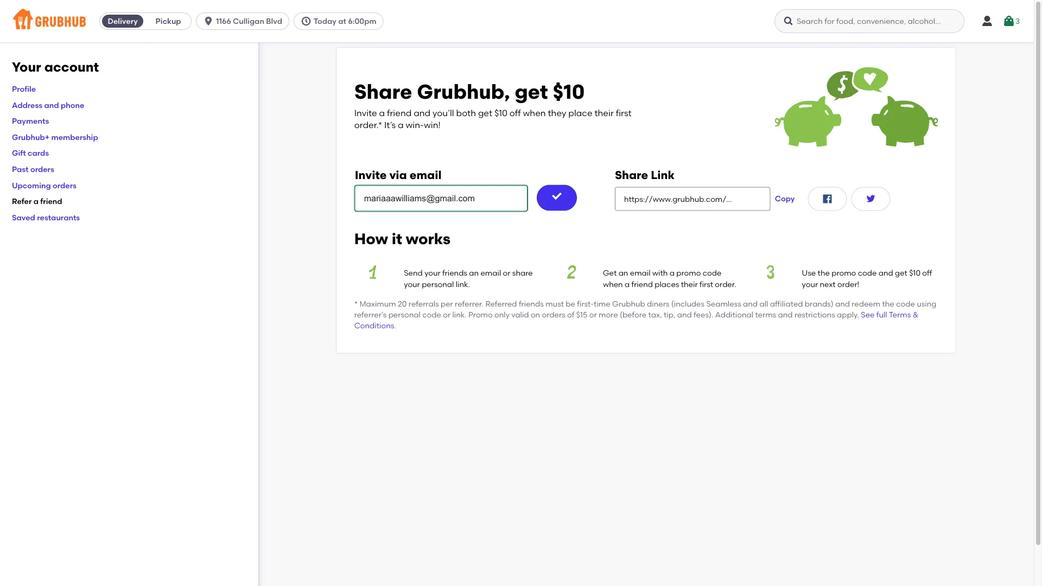 Task type: vqa. For each thing, say whether or not it's contained in the screenshot.
svg icon for 1166 Culligan Blvd
yes



Task type: describe. For each thing, give the bounding box(es) containing it.
share link
[[615, 168, 675, 182]]

send your friends an email or share your personal link.
[[404, 268, 533, 289]]

email for get an email with a promo code when a friend places their first order.
[[630, 268, 651, 278]]

grubhub+
[[12, 132, 50, 142]]

1 horizontal spatial $10
[[553, 80, 585, 104]]

(includes
[[671, 299, 705, 308]]

next
[[820, 279, 836, 289]]

win!
[[424, 120, 441, 130]]

proceed to checkout
[[842, 347, 921, 356]]

code inside use the promo code and get $10 off your next order!
[[858, 268, 877, 278]]

order.
[[715, 279, 736, 289]]

brands)
[[805, 299, 834, 308]]

1166
[[216, 17, 231, 26]]

address
[[12, 100, 42, 110]]

code inside get an email with a promo code when a friend places their first order.
[[703, 268, 722, 278]]

today
[[314, 17, 336, 26]]

must
[[546, 299, 564, 308]]

off inside use the promo code and get $10 off your next order!
[[922, 268, 932, 278]]

*
[[354, 299, 358, 308]]

orders inside * maximum 20 referrals per referrer. referred friends must be first-time grubhub diners (includes seamless and all affiliated brands) and redeem the code using referrer's personal code or link. promo only valid on orders of $15 or more (before tax, tip, and fees). additional terms and restrictions apply.
[[542, 310, 565, 319]]

link. inside * maximum 20 referrals per referrer. referred friends must be first-time grubhub diners (includes seamless and all affiliated brands) and redeem the code using referrer's personal code or link. promo only valid on orders of $15 or more (before tax, tip, and fees). additional terms and restrictions apply.
[[452, 310, 467, 319]]

delivery button
[[100, 12, 146, 30]]

refer a friend link
[[12, 197, 62, 206]]

1 horizontal spatial your
[[425, 268, 441, 278]]

Enter your friend's email email field
[[355, 185, 528, 211]]

place
[[568, 107, 593, 118]]

tip,
[[664, 310, 675, 319]]

main navigation navigation
[[0, 0, 1034, 42]]

to
[[875, 347, 883, 356]]

personal inside send your friends an email or share your personal link.
[[422, 279, 454, 289]]

their inside get an email with a promo code when a friend places their first order.
[[681, 279, 698, 289]]

profile link
[[12, 84, 36, 93]]

win-
[[406, 120, 424, 130]]

proceed
[[842, 347, 873, 356]]

(before
[[620, 310, 647, 319]]

works
[[406, 229, 451, 248]]

today at 6:00pm
[[314, 17, 376, 26]]

0 horizontal spatial or
[[443, 310, 451, 319]]

on
[[531, 310, 540, 319]]

invite via email
[[355, 168, 442, 182]]

code down referrals
[[422, 310, 441, 319]]

both
[[456, 107, 476, 118]]

friend inside share grubhub, get $10 invite a friend and you'll both get $10 off when they place their first order.* it's a win-win!
[[387, 107, 412, 118]]

past
[[12, 165, 29, 174]]

order.*
[[354, 120, 382, 130]]

past orders link
[[12, 165, 54, 174]]

20
[[398, 299, 407, 308]]

$10 inside use the promo code and get $10 off your next order!
[[909, 268, 921, 278]]

6:00pm
[[348, 17, 376, 26]]

grubhub+ membership
[[12, 132, 98, 142]]

copy button
[[771, 187, 799, 211]]

personal inside * maximum 20 referrals per referrer. referred friends must be first-time grubhub diners (includes seamless and all affiliated brands) and redeem the code using referrer's personal code or link. promo only valid on orders of $15 or more (before tax, tip, and fees). additional terms and restrictions apply.
[[388, 310, 421, 319]]

with
[[652, 268, 668, 278]]

saved restaurants
[[12, 213, 80, 222]]

grubhub
[[612, 299, 645, 308]]

places
[[655, 279, 679, 289]]

your account
[[12, 59, 99, 75]]

how
[[354, 229, 388, 248]]

gift
[[12, 149, 26, 158]]

payments link
[[12, 116, 49, 126]]

send
[[404, 268, 423, 278]]

refer
[[12, 197, 32, 206]]

invite inside share grubhub, get $10 invite a friend and you'll both get $10 off when they place their first order.* it's a win-win!
[[354, 107, 377, 118]]

step 3 image
[[752, 265, 789, 279]]

see
[[861, 310, 875, 319]]

an inside get an email with a promo code when a friend places their first order.
[[619, 268, 628, 278]]

and down affiliated
[[778, 310, 793, 319]]

tax,
[[648, 310, 662, 319]]

link. inside send your friends an email or share your personal link.
[[456, 279, 470, 289]]

1 vertical spatial invite
[[355, 168, 387, 182]]

saved
[[12, 213, 35, 222]]

be
[[566, 299, 575, 308]]

and inside use the promo code and get $10 off your next order!
[[879, 268, 893, 278]]

valid
[[511, 310, 529, 319]]

see full terms & conditions
[[354, 310, 919, 330]]

referrer.
[[455, 299, 484, 308]]

membership
[[51, 132, 98, 142]]

get inside use the promo code and get $10 off your next order!
[[895, 268, 907, 278]]

referred
[[485, 299, 517, 308]]

terms
[[755, 310, 776, 319]]

they
[[548, 107, 566, 118]]

affiliated
[[770, 299, 803, 308]]

link
[[651, 168, 675, 182]]

share for grubhub,
[[354, 80, 412, 104]]

fees).
[[694, 310, 713, 319]]

using
[[917, 299, 936, 308]]

referrals
[[409, 299, 439, 308]]

and down (includes
[[677, 310, 692, 319]]

upcoming
[[12, 181, 51, 190]]

grubhub+ membership link
[[12, 132, 98, 142]]

promo inside use the promo code and get $10 off your next order!
[[832, 268, 856, 278]]

it's
[[384, 120, 396, 130]]

per
[[441, 299, 453, 308]]

time
[[594, 299, 610, 308]]

maximum
[[360, 299, 396, 308]]

0 horizontal spatial $10
[[494, 107, 507, 118]]

a right refer at the left top of page
[[33, 197, 39, 206]]

Search for food, convenience, alcohol... search field
[[775, 9, 965, 33]]

friend inside get an email with a promo code when a friend places their first order.
[[632, 279, 653, 289]]

today at 6:00pm button
[[294, 12, 388, 30]]

0 horizontal spatial friend
[[40, 197, 62, 206]]



Task type: locate. For each thing, give the bounding box(es) containing it.
or right $15
[[589, 310, 597, 319]]

and inside share grubhub, get $10 invite a friend and you'll both get $10 off when they place their first order.* it's a win-win!
[[414, 107, 431, 118]]

2 an from the left
[[619, 268, 628, 278]]

friends up per
[[442, 268, 467, 278]]

promo up places
[[676, 268, 701, 278]]

.
[[394, 321, 396, 330]]

svg image for 1166 culligan blvd
[[203, 16, 214, 27]]

promo up order!
[[832, 268, 856, 278]]

culligan
[[233, 17, 264, 26]]

share grubhub and save image
[[775, 65, 938, 147]]

your inside use the promo code and get $10 off your next order!
[[802, 279, 818, 289]]

2 promo from the left
[[832, 268, 856, 278]]

and up win-
[[414, 107, 431, 118]]

seamless
[[706, 299, 741, 308]]

restrictions
[[795, 310, 835, 319]]

share
[[354, 80, 412, 104], [615, 168, 648, 182]]

1 vertical spatial friends
[[519, 299, 544, 308]]

2 vertical spatial $10
[[909, 268, 921, 278]]

1166 culligan blvd
[[216, 17, 282, 26]]

1 vertical spatial link.
[[452, 310, 467, 319]]

when inside share grubhub, get $10 invite a friend and you'll both get $10 off when they place their first order.* it's a win-win!
[[523, 107, 546, 118]]

0 horizontal spatial promo
[[676, 268, 701, 278]]

friend down "with"
[[632, 279, 653, 289]]

1 horizontal spatial personal
[[422, 279, 454, 289]]

get an email with a promo code when a friend places their first order.
[[603, 268, 736, 289]]

restaurants
[[37, 213, 80, 222]]

payments
[[12, 116, 49, 126]]

of
[[567, 310, 575, 319]]

0 horizontal spatial your
[[404, 279, 420, 289]]

1 vertical spatial friend
[[40, 197, 62, 206]]

2 vertical spatial friend
[[632, 279, 653, 289]]

0 vertical spatial invite
[[354, 107, 377, 118]]

first inside share grubhub, get $10 invite a friend and you'll both get $10 off when they place their first order.* it's a win-win!
[[616, 107, 632, 118]]

redeem
[[852, 299, 880, 308]]

share for link
[[615, 168, 648, 182]]

1 vertical spatial orders
[[53, 181, 76, 190]]

gift cards link
[[12, 149, 49, 158]]

2 horizontal spatial svg image
[[1002, 15, 1016, 28]]

1 vertical spatial off
[[922, 268, 932, 278]]

link. down referrer.
[[452, 310, 467, 319]]

and
[[44, 100, 59, 110], [414, 107, 431, 118], [879, 268, 893, 278], [743, 299, 758, 308], [835, 299, 850, 308], [677, 310, 692, 319], [778, 310, 793, 319]]

promo inside get an email with a promo code when a friend places their first order.
[[676, 268, 701, 278]]

0 horizontal spatial the
[[818, 268, 830, 278]]

you'll
[[433, 107, 454, 118]]

svg image for 3
[[1002, 15, 1016, 28]]

0 vertical spatial $10
[[553, 80, 585, 104]]

code up terms
[[896, 299, 915, 308]]

when inside get an email with a promo code when a friend places their first order.
[[603, 279, 623, 289]]

full
[[877, 310, 887, 319]]

2 horizontal spatial get
[[895, 268, 907, 278]]

1 horizontal spatial an
[[619, 268, 628, 278]]

0 horizontal spatial an
[[469, 268, 479, 278]]

your down send
[[404, 279, 420, 289]]

personal down 20
[[388, 310, 421, 319]]

friends inside send your friends an email or share your personal link.
[[442, 268, 467, 278]]

address and phone link
[[12, 100, 84, 110]]

invite
[[354, 107, 377, 118], [355, 168, 387, 182]]

use
[[802, 268, 816, 278]]

your right send
[[425, 268, 441, 278]]

promo
[[676, 268, 701, 278], [832, 268, 856, 278]]

0 horizontal spatial get
[[478, 107, 492, 118]]

1 promo from the left
[[676, 268, 701, 278]]

email right via
[[410, 168, 442, 182]]

their right place
[[595, 107, 614, 118]]

at
[[338, 17, 346, 26]]

3 button
[[1002, 11, 1020, 31]]

2 horizontal spatial email
[[630, 268, 651, 278]]

upcoming orders link
[[12, 181, 76, 190]]

their up (includes
[[681, 279, 698, 289]]

1 vertical spatial personal
[[388, 310, 421, 319]]

0 horizontal spatial email
[[410, 168, 442, 182]]

1 vertical spatial get
[[478, 107, 492, 118]]

off
[[510, 107, 521, 118], [922, 268, 932, 278]]

off up using
[[922, 268, 932, 278]]

the up next
[[818, 268, 830, 278]]

get
[[603, 268, 617, 278]]

pickup button
[[146, 12, 191, 30]]

0 horizontal spatial friends
[[442, 268, 467, 278]]

additional
[[715, 310, 753, 319]]

diners
[[647, 299, 669, 308]]

2 horizontal spatial your
[[802, 279, 818, 289]]

1 horizontal spatial the
[[882, 299, 894, 308]]

1 vertical spatial when
[[603, 279, 623, 289]]

$10
[[553, 80, 585, 104], [494, 107, 507, 118], [909, 268, 921, 278]]

share grubhub, get $10 invite a friend and you'll both get $10 off when they place their first order.* it's a win-win!
[[354, 80, 632, 130]]

0 vertical spatial friends
[[442, 268, 467, 278]]

your
[[12, 59, 41, 75]]

the inside * maximum 20 referrals per referrer. referred friends must be first-time grubhub diners (includes seamless and all affiliated brands) and redeem the code using referrer's personal code or link. promo only valid on orders of $15 or more (before tax, tip, and fees). additional terms and restrictions apply.
[[882, 299, 894, 308]]

orders for upcoming orders
[[53, 181, 76, 190]]

1 horizontal spatial svg image
[[550, 190, 563, 203]]

1 horizontal spatial off
[[922, 268, 932, 278]]

saved restaurants link
[[12, 213, 80, 222]]

1 an from the left
[[469, 268, 479, 278]]

first inside get an email with a promo code when a friend places their first order.
[[700, 279, 713, 289]]

1 vertical spatial their
[[681, 279, 698, 289]]

the inside use the promo code and get $10 off your next order!
[[818, 268, 830, 278]]

an right the get
[[619, 268, 628, 278]]

1 horizontal spatial first
[[700, 279, 713, 289]]

1 vertical spatial first
[[700, 279, 713, 289]]

only
[[495, 310, 510, 319]]

past orders
[[12, 165, 54, 174]]

their inside share grubhub, get $10 invite a friend and you'll both get $10 off when they place their first order.* it's a win-win!
[[595, 107, 614, 118]]

proceed to checkout button
[[809, 342, 954, 361]]

delivery
[[108, 17, 138, 26]]

step 2 image
[[553, 265, 590, 279]]

0 vertical spatial the
[[818, 268, 830, 278]]

friends
[[442, 268, 467, 278], [519, 299, 544, 308]]

first right place
[[616, 107, 632, 118]]

0 vertical spatial when
[[523, 107, 546, 118]]

orders down must
[[542, 310, 565, 319]]

all
[[760, 299, 768, 308]]

an up referrer.
[[469, 268, 479, 278]]

share up it's
[[354, 80, 412, 104]]

1 horizontal spatial share
[[615, 168, 648, 182]]

$10 right both
[[494, 107, 507, 118]]

1 horizontal spatial friend
[[387, 107, 412, 118]]

when down the get
[[603, 279, 623, 289]]

$10 up using
[[909, 268, 921, 278]]

email for invite via email
[[410, 168, 442, 182]]

grubhub,
[[417, 80, 510, 104]]

0 vertical spatial personal
[[422, 279, 454, 289]]

0 vertical spatial their
[[595, 107, 614, 118]]

or inside send your friends an email or share your personal link.
[[503, 268, 510, 278]]

upcoming orders
[[12, 181, 76, 190]]

first-
[[577, 299, 594, 308]]

and left all
[[743, 299, 758, 308]]

svg image inside 1166 culligan blvd button
[[203, 16, 214, 27]]

or left share
[[503, 268, 510, 278]]

and up apply.
[[835, 299, 850, 308]]

email inside send your friends an email or share your personal link.
[[481, 268, 501, 278]]

share left link
[[615, 168, 648, 182]]

a up grubhub
[[625, 279, 630, 289]]

1 horizontal spatial their
[[681, 279, 698, 289]]

a right it's
[[398, 120, 404, 130]]

svg image inside today at 6:00pm button
[[301, 16, 312, 27]]

1 horizontal spatial when
[[603, 279, 623, 289]]

invite up order.*
[[354, 107, 377, 118]]

profile
[[12, 84, 36, 93]]

order!
[[838, 279, 859, 289]]

&
[[913, 310, 919, 319]]

1 horizontal spatial or
[[503, 268, 510, 278]]

an inside send your friends an email or share your personal link.
[[469, 268, 479, 278]]

get right both
[[478, 107, 492, 118]]

your
[[425, 268, 441, 278], [404, 279, 420, 289], [802, 279, 818, 289]]

personal
[[422, 279, 454, 289], [388, 310, 421, 319]]

email inside get an email with a promo code when a friend places their first order.
[[630, 268, 651, 278]]

0 vertical spatial share
[[354, 80, 412, 104]]

svg image inside '3' button
[[1002, 15, 1016, 28]]

None text field
[[615, 187, 771, 211]]

off left they
[[510, 107, 521, 118]]

2 vertical spatial get
[[895, 268, 907, 278]]

2 vertical spatial orders
[[542, 310, 565, 319]]

0 horizontal spatial share
[[354, 80, 412, 104]]

apply.
[[837, 310, 859, 319]]

email left share
[[481, 268, 501, 278]]

1 vertical spatial $10
[[494, 107, 507, 118]]

the
[[818, 268, 830, 278], [882, 299, 894, 308]]

a
[[379, 107, 385, 118], [398, 120, 404, 130], [33, 197, 39, 206], [670, 268, 675, 278], [625, 279, 630, 289]]

code up order.
[[703, 268, 722, 278]]

email left "with"
[[630, 268, 651, 278]]

share inside share grubhub, get $10 invite a friend and you'll both get $10 off when they place their first order.* it's a win-win!
[[354, 80, 412, 104]]

their
[[595, 107, 614, 118], [681, 279, 698, 289]]

friend up it's
[[387, 107, 412, 118]]

code up order!
[[858, 268, 877, 278]]

0 vertical spatial get
[[515, 80, 548, 104]]

3
[[1016, 16, 1020, 26]]

when left they
[[523, 107, 546, 118]]

0 vertical spatial off
[[510, 107, 521, 118]]

and up the redeem
[[879, 268, 893, 278]]

friends inside * maximum 20 referrals per referrer. referred friends must be first-time grubhub diners (includes seamless and all affiliated brands) and redeem the code using referrer's personal code or link. promo only valid on orders of $15 or more (before tax, tip, and fees). additional terms and restrictions apply.
[[519, 299, 544, 308]]

0 horizontal spatial personal
[[388, 310, 421, 319]]

1 horizontal spatial get
[[515, 80, 548, 104]]

0 horizontal spatial when
[[523, 107, 546, 118]]

0 vertical spatial first
[[616, 107, 632, 118]]

email
[[410, 168, 442, 182], [481, 268, 501, 278], [630, 268, 651, 278]]

pickup
[[156, 17, 181, 26]]

svg image
[[1002, 15, 1016, 28], [203, 16, 214, 27], [550, 190, 563, 203]]

orders for past orders
[[30, 165, 54, 174]]

off inside share grubhub, get $10 invite a friend and you'll both get $10 off when they place their first order.* it's a win-win!
[[510, 107, 521, 118]]

1 horizontal spatial friends
[[519, 299, 544, 308]]

or
[[503, 268, 510, 278], [443, 310, 451, 319], [589, 310, 597, 319]]

invite left via
[[355, 168, 387, 182]]

* maximum 20 referrals per referrer. referred friends must be first-time grubhub diners (includes seamless and all affiliated brands) and redeem the code using referrer's personal code or link. promo only valid on orders of $15 or more (before tax, tip, and fees). additional terms and restrictions apply.
[[354, 299, 936, 319]]

0 horizontal spatial svg image
[[203, 16, 214, 27]]

and left phone
[[44, 100, 59, 110]]

svg image
[[981, 15, 994, 28], [301, 16, 312, 27], [783, 16, 794, 27], [821, 192, 834, 205], [864, 192, 877, 205]]

how it works
[[354, 229, 451, 248]]

address and phone
[[12, 100, 84, 110]]

2 horizontal spatial friend
[[632, 279, 653, 289]]

the up full on the bottom of page
[[882, 299, 894, 308]]

0 vertical spatial orders
[[30, 165, 54, 174]]

step 1 image
[[354, 265, 391, 279]]

1 horizontal spatial promo
[[832, 268, 856, 278]]

a up it's
[[379, 107, 385, 118]]

orders up refer a friend link
[[53, 181, 76, 190]]

use the promo code and get $10 off your next order!
[[802, 268, 932, 289]]

refer a friend
[[12, 197, 62, 206]]

get up terms
[[895, 268, 907, 278]]

first left order.
[[700, 279, 713, 289]]

or down per
[[443, 310, 451, 319]]

link. up referrer.
[[456, 279, 470, 289]]

1 vertical spatial share
[[615, 168, 648, 182]]

checkout
[[885, 347, 921, 356]]

1 vertical spatial the
[[882, 299, 894, 308]]

get up they
[[515, 80, 548, 104]]

first
[[616, 107, 632, 118], [700, 279, 713, 289]]

see full terms & conditions link
[[354, 310, 919, 330]]

phone
[[61, 100, 84, 110]]

an
[[469, 268, 479, 278], [619, 268, 628, 278]]

1 horizontal spatial email
[[481, 268, 501, 278]]

a right "with"
[[670, 268, 675, 278]]

0 vertical spatial link.
[[456, 279, 470, 289]]

$10 up place
[[553, 80, 585, 104]]

friend up saved restaurants link
[[40, 197, 62, 206]]

terms
[[889, 310, 911, 319]]

your down use
[[802, 279, 818, 289]]

0 horizontal spatial off
[[510, 107, 521, 118]]

2 horizontal spatial or
[[589, 310, 597, 319]]

0 vertical spatial friend
[[387, 107, 412, 118]]

it
[[392, 229, 402, 248]]

code
[[703, 268, 722, 278], [858, 268, 877, 278], [896, 299, 915, 308], [422, 310, 441, 319]]

$15
[[576, 310, 588, 319]]

personal up per
[[422, 279, 454, 289]]

2 horizontal spatial $10
[[909, 268, 921, 278]]

promo
[[468, 310, 493, 319]]

0 horizontal spatial their
[[595, 107, 614, 118]]

friends up on
[[519, 299, 544, 308]]

0 horizontal spatial first
[[616, 107, 632, 118]]

orders up upcoming orders
[[30, 165, 54, 174]]



